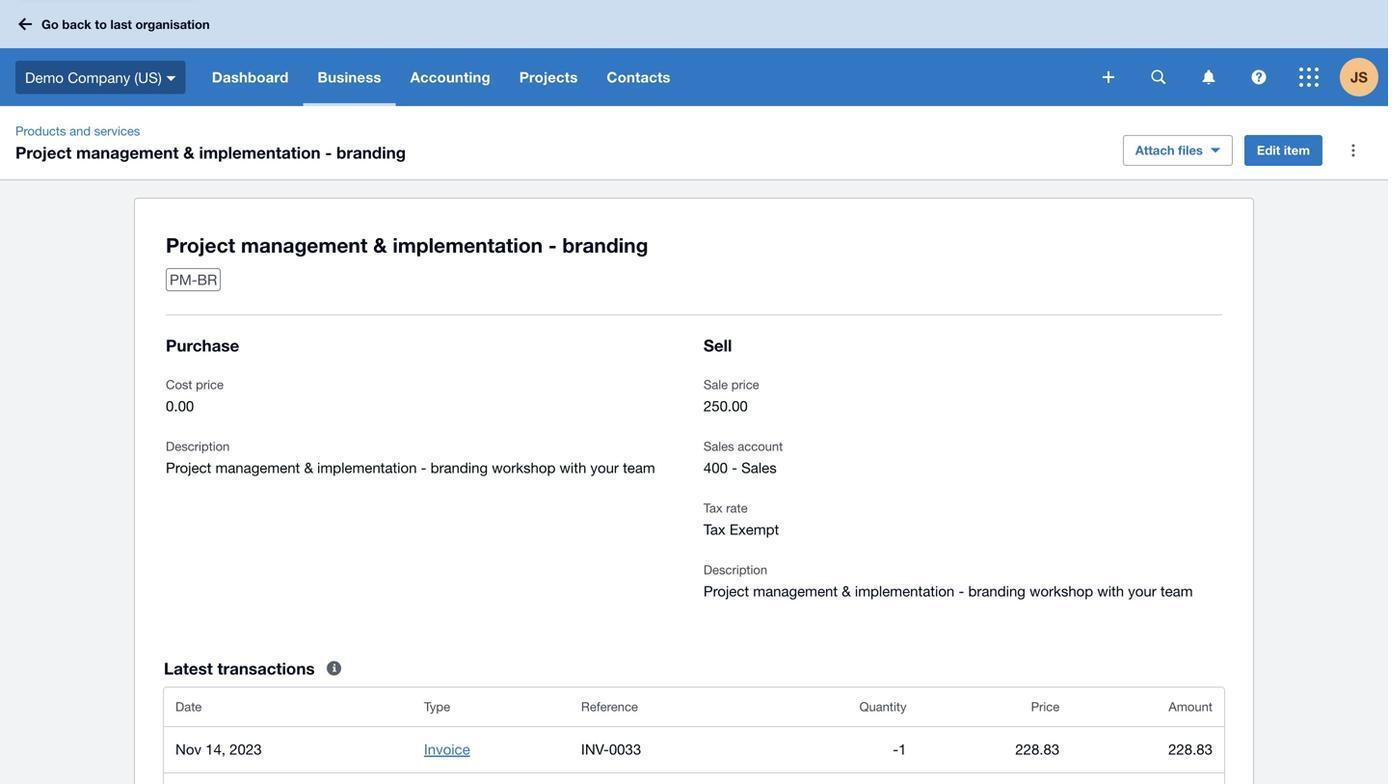 Task type: locate. For each thing, give the bounding box(es) containing it.
and
[[70, 123, 91, 138]]

0 vertical spatial description
[[166, 439, 230, 454]]

&
[[183, 143, 195, 162], [373, 233, 387, 257], [304, 459, 313, 476], [842, 582, 851, 599]]

1 horizontal spatial your
[[1129, 582, 1157, 599]]

tax left rate on the bottom right of page
[[704, 501, 723, 515]]

0 horizontal spatial price
[[196, 377, 224, 392]]

price
[[196, 377, 224, 392], [732, 377, 760, 392]]

date
[[176, 699, 202, 714]]

-
[[325, 143, 332, 162], [549, 233, 557, 257], [421, 459, 427, 476], [732, 459, 738, 476], [959, 582, 965, 599], [893, 741, 899, 758]]

1 vertical spatial tax
[[704, 521, 726, 538]]

purchase
[[166, 336, 239, 355]]

svg image inside demo company (us) popup button
[[167, 76, 176, 81]]

amount
[[1169, 699, 1213, 714]]

products and services link
[[8, 122, 148, 141]]

edit item
[[1257, 143, 1311, 158]]

1 vertical spatial description
[[704, 562, 768, 577]]

1 horizontal spatial description project management & implementation - branding workshop with your team
[[704, 562, 1193, 599]]

- inside sales account 400 - sales
[[732, 459, 738, 476]]

0 vertical spatial sales
[[704, 439, 735, 454]]

description project management & implementation - branding workshop with your team
[[166, 439, 655, 476], [704, 562, 1193, 599]]

team
[[623, 459, 655, 476], [1161, 582, 1193, 599]]

last
[[110, 17, 132, 32]]

item
[[1284, 143, 1311, 158]]

0 vertical spatial team
[[623, 459, 655, 476]]

2 price from the left
[[732, 377, 760, 392]]

project
[[15, 143, 72, 162], [166, 233, 235, 257], [166, 459, 211, 476], [704, 582, 749, 599]]

1
[[899, 741, 907, 758]]

sale price 250.00
[[704, 377, 760, 414]]

workshop
[[492, 459, 556, 476], [1030, 582, 1094, 599]]

go back to last organisation link
[[12, 7, 221, 41]]

tax left exempt
[[704, 521, 726, 538]]

1 vertical spatial with
[[1098, 582, 1125, 599]]

svg image up attach
[[1152, 70, 1166, 84]]

your
[[591, 459, 619, 476], [1129, 582, 1157, 599]]

sales
[[704, 439, 735, 454], [742, 459, 777, 476]]

description
[[166, 439, 230, 454], [704, 562, 768, 577]]

exempt
[[730, 521, 779, 538]]

1 vertical spatial workshop
[[1030, 582, 1094, 599]]

company
[[68, 69, 130, 86]]

1 horizontal spatial svg image
[[1300, 68, 1319, 87]]

projects button
[[505, 48, 593, 106]]

files
[[1179, 143, 1203, 158]]

project down 0.00
[[166, 459, 211, 476]]

attach files
[[1136, 143, 1203, 158]]

price inside cost price 0.00
[[196, 377, 224, 392]]

0.00
[[166, 397, 194, 414]]

cost price 0.00
[[166, 377, 224, 414]]

1 horizontal spatial description
[[704, 562, 768, 577]]

with
[[560, 459, 587, 476], [1098, 582, 1125, 599]]

228.83 down amount
[[1169, 741, 1213, 758]]

price inside the sale price 250.00
[[732, 377, 760, 392]]

price up 250.00
[[732, 377, 760, 392]]

0 horizontal spatial your
[[591, 459, 619, 476]]

svg image
[[18, 18, 32, 30], [1203, 70, 1216, 84], [1252, 70, 1267, 84], [1103, 71, 1115, 83], [167, 76, 176, 81]]

1 horizontal spatial with
[[1098, 582, 1125, 599]]

implementation
[[199, 143, 321, 162], [393, 233, 543, 257], [317, 459, 417, 476], [855, 582, 955, 599]]

1 horizontal spatial 228.83
[[1169, 741, 1213, 758]]

quantity
[[860, 699, 907, 714]]

svg image
[[1300, 68, 1319, 87], [1152, 70, 1166, 84]]

banner
[[0, 0, 1389, 106]]

business button
[[303, 48, 396, 106]]

price
[[1031, 699, 1060, 714]]

type
[[424, 699, 450, 714]]

branding inside products and services project management & implementation - branding
[[337, 143, 406, 162]]

js button
[[1341, 48, 1389, 106]]

tax
[[704, 501, 723, 515], [704, 521, 726, 538]]

br
[[197, 271, 217, 288]]

management
[[76, 143, 179, 162], [241, 233, 368, 257], [215, 459, 300, 476], [753, 582, 838, 599]]

0 horizontal spatial with
[[560, 459, 587, 476]]

management inside products and services project management & implementation - branding
[[76, 143, 179, 162]]

projects
[[520, 68, 578, 86]]

project management & implementation - branding
[[166, 233, 648, 257]]

0 horizontal spatial workshop
[[492, 459, 556, 476]]

description down 0.00
[[166, 439, 230, 454]]

svg image left 'js'
[[1300, 68, 1319, 87]]

0 vertical spatial workshop
[[492, 459, 556, 476]]

account
[[738, 439, 783, 454]]

1 horizontal spatial sales
[[742, 459, 777, 476]]

dashboard
[[212, 68, 289, 86]]

price right cost
[[196, 377, 224, 392]]

sales down account
[[742, 459, 777, 476]]

demo company (us)
[[25, 69, 162, 86]]

14,
[[206, 741, 226, 758]]

attach
[[1136, 143, 1175, 158]]

contacts button
[[593, 48, 685, 106]]

228.83 down price on the right bottom
[[1016, 741, 1060, 758]]

1 price from the left
[[196, 377, 224, 392]]

1 vertical spatial sales
[[742, 459, 777, 476]]

1 horizontal spatial price
[[732, 377, 760, 392]]

0 vertical spatial description project management & implementation - branding workshop with your team
[[166, 439, 655, 476]]

& inside products and services project management & implementation - branding
[[183, 143, 195, 162]]

1 vertical spatial team
[[1161, 582, 1193, 599]]

dashboard link
[[197, 48, 303, 106]]

0 vertical spatial with
[[560, 459, 587, 476]]

2 228.83 from the left
[[1169, 741, 1213, 758]]

demo company (us) button
[[0, 48, 197, 106]]

sales up 400
[[704, 439, 735, 454]]

description down exempt
[[704, 562, 768, 577]]

1 228.83 from the left
[[1016, 741, 1060, 758]]

project down the products
[[15, 143, 72, 162]]

inv-
[[581, 741, 609, 758]]

cost
[[166, 377, 192, 392]]

accounting button
[[396, 48, 505, 106]]

2 tax from the top
[[704, 521, 726, 538]]

sale
[[704, 377, 728, 392]]

0 vertical spatial tax
[[704, 501, 723, 515]]

business
[[318, 68, 382, 86]]

organisation
[[135, 17, 210, 32]]

invoice link
[[424, 741, 470, 758]]

demo
[[25, 69, 64, 86]]

-1
[[893, 741, 907, 758]]

back
[[62, 17, 91, 32]]

228.83
[[1016, 741, 1060, 758], [1169, 741, 1213, 758]]

attach files button
[[1123, 135, 1233, 166]]

0 horizontal spatial description project management & implementation - branding workshop with your team
[[166, 439, 655, 476]]

branding
[[337, 143, 406, 162], [563, 233, 648, 257], [431, 459, 488, 476], [969, 582, 1026, 599]]

0 horizontal spatial 228.83
[[1016, 741, 1060, 758]]



Task type: vqa. For each thing, say whether or not it's contained in the screenshot.
leftmost svg icon
no



Task type: describe. For each thing, give the bounding box(es) containing it.
go
[[41, 17, 59, 32]]

products and services project management & implementation - branding
[[15, 123, 406, 162]]

edit item button
[[1245, 135, 1323, 166]]

banner containing dashboard
[[0, 0, 1389, 106]]

js
[[1351, 68, 1369, 86]]

0033
[[609, 741, 641, 758]]

sell
[[704, 336, 732, 355]]

tax rate tax exempt
[[704, 501, 779, 538]]

0 horizontal spatial description
[[166, 439, 230, 454]]

nov 14, 2023
[[176, 741, 262, 758]]

1 horizontal spatial team
[[1161, 582, 1193, 599]]

project inside products and services project management & implementation - branding
[[15, 143, 72, 162]]

- inside list of transactions element
[[893, 741, 899, 758]]

(us)
[[134, 69, 162, 86]]

svg image inside go back to last organisation link
[[18, 18, 32, 30]]

reference
[[581, 699, 638, 714]]

transactions
[[217, 659, 315, 678]]

0 vertical spatial your
[[591, 459, 619, 476]]

accounting
[[410, 68, 491, 86]]

- inside products and services project management & implementation - branding
[[325, 143, 332, 162]]

contacts
[[607, 68, 671, 86]]

invoice
[[424, 741, 470, 758]]

2023
[[230, 741, 262, 758]]

more info image
[[315, 649, 353, 688]]

project up br
[[166, 233, 235, 257]]

go back to last organisation
[[41, 17, 210, 32]]

project down exempt
[[704, 582, 749, 599]]

latest transactions
[[164, 659, 315, 678]]

services
[[94, 123, 140, 138]]

list of transactions element
[[164, 688, 1225, 784]]

pm-br
[[170, 271, 217, 288]]

0 horizontal spatial team
[[623, 459, 655, 476]]

edit
[[1257, 143, 1281, 158]]

pm-
[[170, 271, 197, 288]]

to
[[95, 17, 107, 32]]

400
[[704, 459, 728, 476]]

1 tax from the top
[[704, 501, 723, 515]]

1 vertical spatial your
[[1129, 582, 1157, 599]]

price for 250.00
[[732, 377, 760, 392]]

implementation inside products and services project management & implementation - branding
[[199, 143, 321, 162]]

0 horizontal spatial svg image
[[1152, 70, 1166, 84]]

inv-0033
[[581, 741, 641, 758]]

1 horizontal spatial workshop
[[1030, 582, 1094, 599]]

rate
[[726, 501, 748, 515]]

0 horizontal spatial sales
[[704, 439, 735, 454]]

price for 0.00
[[196, 377, 224, 392]]

250.00
[[704, 397, 748, 414]]

nov
[[176, 741, 202, 758]]

products
[[15, 123, 66, 138]]

latest
[[164, 659, 213, 678]]

more actions image
[[1335, 131, 1373, 170]]

1 vertical spatial description project management & implementation - branding workshop with your team
[[704, 562, 1193, 599]]

sales account 400 - sales
[[704, 439, 783, 476]]



